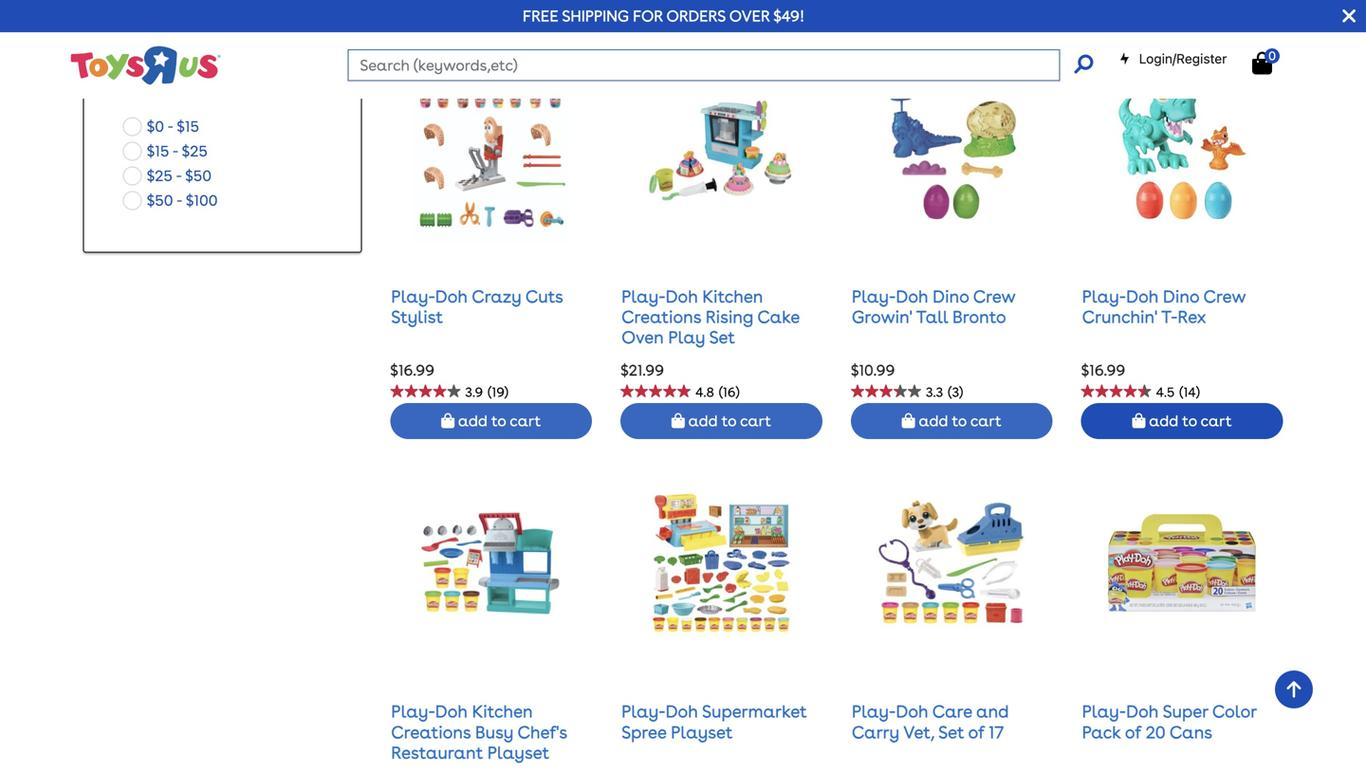 Task type: vqa. For each thing, say whether or not it's contained in the screenshot.


Task type: locate. For each thing, give the bounding box(es) containing it.
add to cart button down (3) on the right
[[851, 403, 1053, 439]]

play-doh kitchen creations rising cake oven play set image
[[643, 52, 799, 243]]

growin'
[[852, 307, 912, 327]]

kitchen inside play-doh kitchen creations busy chef's restaurant playset
[[472, 702, 533, 722]]

add
[[458, 412, 488, 430], [688, 412, 718, 430], [919, 412, 948, 430], [1149, 412, 1178, 430]]

2 add from the left
[[688, 412, 718, 430]]

3 add to cart from the left
[[915, 412, 1002, 430]]

crazy
[[472, 286, 521, 307]]

$16.99 for play-doh dino crew crunchin' t-rex
[[1081, 361, 1125, 380]]

1 crew from the left
[[973, 286, 1015, 307]]

1 vertical spatial kitchen
[[472, 702, 533, 722]]

play-doh crazy cuts stylist image
[[413, 52, 569, 243]]

play-doh dino crew growin' tall bronto link
[[852, 286, 1015, 327]]

4 to from the left
[[1182, 412, 1197, 430]]

3.3
[[926, 384, 943, 400]]

1 add to cart from the left
[[454, 412, 541, 430]]

1 dino from the left
[[933, 286, 969, 307]]

play- inside play-doh crazy cuts stylist
[[391, 286, 435, 307]]

$25 up $25 - $50
[[182, 142, 208, 160]]

$15 up $15 - $25
[[177, 117, 199, 136]]

free shipping for orders over $49! link
[[523, 7, 805, 25]]

1 horizontal spatial playset
[[671, 722, 733, 743]]

add down 4.5
[[1149, 412, 1178, 430]]

playset
[[671, 722, 733, 743], [487, 743, 549, 763]]

close button image
[[1343, 6, 1356, 27]]

crew up bronto
[[973, 286, 1015, 307]]

play- up the restaurant
[[391, 702, 435, 722]]

play-doh crazy cuts stylist
[[391, 286, 563, 327]]

0 vertical spatial kitchen
[[702, 286, 763, 307]]

dino for bronto
[[933, 286, 969, 307]]

1 horizontal spatial $15
[[177, 117, 199, 136]]

doh up the crunchin'
[[1126, 286, 1159, 307]]

1 add to cart button from the left
[[390, 403, 592, 439]]

add to cart down (3) on the right
[[915, 412, 1002, 430]]

creations for oven
[[621, 307, 701, 327]]

kitchen inside play-doh kitchen creations rising cake oven play set
[[702, 286, 763, 307]]

0 horizontal spatial $25
[[147, 166, 172, 185]]

0 vertical spatial $25
[[182, 142, 208, 160]]

doh up the restaurant
[[435, 702, 468, 722]]

crew up "rex"
[[1203, 286, 1246, 307]]

1 horizontal spatial creations
[[621, 307, 701, 327]]

creations inside play-doh kitchen creations busy chef's restaurant playset
[[391, 722, 471, 743]]

to
[[491, 412, 506, 430], [722, 412, 736, 430], [952, 412, 967, 430], [1182, 412, 1197, 430]]

0 horizontal spatial playset
[[487, 743, 549, 763]]

to down (14)
[[1182, 412, 1197, 430]]

1 vertical spatial creations
[[391, 722, 471, 743]]

4 cart from the left
[[1201, 412, 1232, 430]]

2 $16.99 from the left
[[1081, 361, 1125, 380]]

doh up play
[[666, 286, 698, 307]]

2 of from the left
[[1125, 722, 1141, 743]]

1 to from the left
[[491, 412, 506, 430]]

play-doh supermarket spree playset link
[[621, 702, 807, 743]]

4.8 (16)
[[695, 384, 740, 400]]

add down the 3.9
[[458, 412, 488, 430]]

toys r us image
[[69, 44, 221, 87]]

0 horizontal spatial shopping bag image
[[441, 413, 454, 429]]

play- for play-doh supermarket spree playset
[[621, 702, 666, 722]]

play- up pack
[[1082, 702, 1126, 722]]

0 vertical spatial $50
[[185, 166, 212, 185]]

busy
[[475, 722, 513, 743]]

doh inside play-doh supermarket spree playset
[[666, 702, 698, 722]]

set down care
[[938, 722, 964, 743]]

1 horizontal spatial of
[[1125, 722, 1141, 743]]

play-doh kitchen creations busy chef's restaurant playset image
[[413, 468, 569, 658]]

dino
[[933, 286, 969, 307], [1163, 286, 1199, 307]]

-
[[167, 117, 173, 136], [172, 142, 178, 160], [176, 166, 182, 185], [176, 191, 182, 210]]

1 vertical spatial $50
[[147, 191, 173, 210]]

doh inside play-doh kitchen creations busy chef's restaurant playset
[[435, 702, 468, 722]]

Enter Keyword or Item No. search field
[[348, 49, 1060, 81]]

dino inside the play-doh dino crew crunchin' t-rex
[[1163, 286, 1199, 307]]

add to cart button for crunchin'
[[1081, 403, 1283, 439]]

play-doh dino crew growin' tall bronto image
[[874, 52, 1030, 243]]

set
[[709, 327, 735, 348], [938, 722, 964, 743]]

vet,
[[903, 722, 934, 743]]

dino up "rex"
[[1163, 286, 1199, 307]]

cart
[[510, 412, 541, 430], [740, 412, 771, 430], [970, 412, 1002, 430], [1201, 412, 1232, 430]]

play- inside play-doh kitchen creations busy chef's restaurant playset
[[391, 702, 435, 722]]

play- inside play-doh super color pack of 20 cans
[[1082, 702, 1126, 722]]

$15
[[177, 117, 199, 136], [147, 142, 169, 160]]

0 vertical spatial shopping bag image
[[672, 0, 685, 13]]

None search field
[[348, 49, 1093, 81]]

0 vertical spatial set
[[709, 327, 735, 348]]

shopping bag image
[[1252, 52, 1272, 74], [672, 413, 685, 429], [902, 413, 915, 429], [1132, 413, 1145, 429]]

3 to from the left
[[952, 412, 967, 430]]

of
[[968, 722, 985, 743], [1125, 722, 1141, 743]]

play-
[[391, 286, 435, 307], [621, 286, 666, 307], [852, 286, 896, 307], [1082, 286, 1126, 307], [391, 702, 435, 722], [621, 702, 666, 722], [852, 702, 896, 722], [1082, 702, 1126, 722]]

play- for play-doh kitchen creations rising cake oven play set
[[621, 286, 666, 307]]

play- for play-doh dino crew crunchin' t-rex
[[1082, 286, 1126, 307]]

pack
[[1082, 722, 1121, 743]]

doh inside play-doh super color pack of 20 cans
[[1126, 702, 1159, 722]]

crew inside play-doh dino crew growin' tall bronto
[[973, 286, 1015, 307]]

1 horizontal spatial $16.99
[[1081, 361, 1125, 380]]

play- for play-doh dino crew growin' tall bronto
[[852, 286, 896, 307]]

add to cart button down 4.8 (16)
[[620, 403, 822, 439]]

add down the 4.8 on the right of the page
[[688, 412, 718, 430]]

shopping bag image for play-doh dino crew growin' tall bronto
[[902, 413, 915, 429]]

kitchen
[[702, 286, 763, 307], [472, 702, 533, 722]]

dino up tall
[[933, 286, 969, 307]]

doh inside play-doh dino crew growin' tall bronto
[[896, 286, 928, 307]]

to down (19)
[[491, 412, 506, 430]]

doh for rising
[[666, 286, 698, 307]]

tall
[[916, 307, 948, 327]]

$50
[[185, 166, 212, 185], [147, 191, 173, 210]]

4 add to cart button from the left
[[1081, 403, 1283, 439]]

- down $0 - $15
[[172, 142, 178, 160]]

0 horizontal spatial set
[[709, 327, 735, 348]]

play- inside the play-doh dino crew crunchin' t-rex
[[1082, 286, 1126, 307]]

1 horizontal spatial set
[[938, 722, 964, 743]]

doh inside the play-doh dino crew crunchin' t-rex
[[1126, 286, 1159, 307]]

crew inside the play-doh dino crew crunchin' t-rex
[[1203, 286, 1246, 307]]

add for crunchin'
[[1149, 412, 1178, 430]]

playset down supermarket
[[671, 722, 733, 743]]

4 add to cart from the left
[[1145, 412, 1232, 430]]

free shipping for orders over $49!
[[523, 7, 805, 25]]

1 horizontal spatial $50
[[185, 166, 212, 185]]

play- up growin' at the top
[[852, 286, 896, 307]]

play- for play-doh crazy cuts stylist
[[391, 286, 435, 307]]

play-doh super color pack of 20 cans image
[[1104, 468, 1260, 658]]

0 horizontal spatial dino
[[933, 286, 969, 307]]

and
[[976, 702, 1009, 722]]

- for $50
[[176, 191, 182, 210]]

doh up stylist
[[435, 286, 468, 307]]

1 add from the left
[[458, 412, 488, 430]]

creations up the restaurant
[[391, 722, 471, 743]]

$0
[[147, 117, 164, 136]]

add to cart button for stylist
[[390, 403, 592, 439]]

$15 down $0 - $15 "button"
[[147, 142, 169, 160]]

17
[[989, 722, 1004, 743]]

add to cart button for rising
[[620, 403, 822, 439]]

restaurant
[[391, 743, 483, 763]]

(16)
[[719, 384, 740, 400]]

- down $15 - $25
[[176, 166, 182, 185]]

play- up stylist
[[391, 286, 435, 307]]

2 add to cart from the left
[[685, 412, 771, 430]]

0 horizontal spatial of
[[968, 722, 985, 743]]

play-doh kitchen creations busy chef's restaurant playset link
[[391, 702, 567, 763]]

t-
[[1161, 307, 1178, 327]]

creations
[[621, 307, 701, 327], [391, 722, 471, 743]]

doh for stylist
[[435, 286, 468, 307]]

1 cart from the left
[[510, 412, 541, 430]]

$25
[[182, 142, 208, 160], [147, 166, 172, 185]]

$25 - $50 button
[[117, 164, 217, 188]]

doh up vet, on the bottom right
[[896, 702, 928, 722]]

crew
[[973, 286, 1015, 307], [1203, 286, 1246, 307]]

creations up oven
[[621, 307, 701, 327]]

0
[[1268, 48, 1276, 63]]

0 vertical spatial creations
[[621, 307, 701, 327]]

0 horizontal spatial $16.99
[[390, 361, 434, 380]]

doh
[[435, 286, 468, 307], [666, 286, 698, 307], [896, 286, 928, 307], [1126, 286, 1159, 307], [435, 702, 468, 722], [666, 702, 698, 722], [896, 702, 928, 722], [1126, 702, 1159, 722]]

add to cart button down the 4.5 (14)
[[1081, 403, 1283, 439]]

0 horizontal spatial crew
[[973, 286, 1015, 307]]

$16.99 down stylist
[[390, 361, 434, 380]]

play- up oven
[[621, 286, 666, 307]]

add to cart down (19)
[[454, 412, 541, 430]]

0 horizontal spatial kitchen
[[472, 702, 533, 722]]

play- inside play-doh dino crew growin' tall bronto
[[852, 286, 896, 307]]

- left $100
[[176, 191, 182, 210]]

$0 - $15
[[147, 117, 199, 136]]

doh up spree
[[666, 702, 698, 722]]

2 crew from the left
[[1203, 286, 1246, 307]]

$16.99 down the crunchin'
[[1081, 361, 1125, 380]]

crew for bronto
[[973, 286, 1015, 307]]

3 add from the left
[[919, 412, 948, 430]]

doh inside play-doh care and carry vet, set of 17
[[896, 702, 928, 722]]

play- inside play-doh supermarket spree playset
[[621, 702, 666, 722]]

doh inside play-doh crazy cuts stylist
[[435, 286, 468, 307]]

care
[[932, 702, 972, 722]]

creations inside play-doh kitchen creations rising cake oven play set
[[621, 307, 701, 327]]

to for crunchin'
[[1182, 412, 1197, 430]]

to for growin'
[[952, 412, 967, 430]]

3.9
[[465, 384, 483, 400]]

2 add to cart button from the left
[[620, 403, 822, 439]]

2 cart from the left
[[740, 412, 771, 430]]

add to cart down (16) on the right of page
[[685, 412, 771, 430]]

play- up spree
[[621, 702, 666, 722]]

add to cart button down 3.9 (19)
[[390, 403, 592, 439]]

play- up the crunchin'
[[1082, 286, 1126, 307]]

to down (16) on the right of page
[[722, 412, 736, 430]]

- inside "button"
[[167, 117, 173, 136]]

crunchin'
[[1082, 307, 1157, 327]]

1 of from the left
[[968, 722, 985, 743]]

1 vertical spatial shopping bag image
[[441, 413, 454, 429]]

3 add to cart button from the left
[[851, 403, 1053, 439]]

- for $25
[[176, 166, 182, 185]]

to down (3) on the right
[[952, 412, 967, 430]]

add to cart
[[454, 412, 541, 430], [685, 412, 771, 430], [915, 412, 1002, 430], [1145, 412, 1232, 430]]

1 vertical spatial $15
[[147, 142, 169, 160]]

set down rising
[[709, 327, 735, 348]]

chef's
[[517, 722, 567, 743]]

supermarket
[[702, 702, 807, 722]]

1 horizontal spatial crew
[[1203, 286, 1246, 307]]

for
[[633, 7, 663, 25]]

doh for carry
[[896, 702, 928, 722]]

$16.99 for play-doh crazy cuts stylist
[[390, 361, 434, 380]]

play- inside play-doh kitchen creations rising cake oven play set
[[621, 286, 666, 307]]

0 horizontal spatial creations
[[391, 722, 471, 743]]

$49!
[[773, 7, 805, 25]]

shopping bag image inside 0 link
[[1252, 52, 1272, 74]]

$16.99
[[390, 361, 434, 380], [1081, 361, 1125, 380]]

0 link
[[1252, 48, 1291, 75]]

doh up 20
[[1126, 702, 1159, 722]]

play-doh care and carry vet, set of 17 link
[[852, 702, 1009, 743]]

0 horizontal spatial $15
[[147, 142, 169, 160]]

1 $16.99 from the left
[[390, 361, 434, 380]]

2 dino from the left
[[1163, 286, 1199, 307]]

$25 down $15 - $25 button
[[147, 166, 172, 185]]

doh inside play-doh kitchen creations rising cake oven play set
[[666, 286, 698, 307]]

1 horizontal spatial kitchen
[[702, 286, 763, 307]]

playset inside play-doh supermarket spree playset
[[671, 722, 733, 743]]

$50 up $100
[[185, 166, 212, 185]]

shopping bag image
[[672, 0, 685, 13], [441, 413, 454, 429]]

1 vertical spatial set
[[938, 722, 964, 743]]

0 vertical spatial $15
[[177, 117, 199, 136]]

kitchen up "busy"
[[472, 702, 533, 722]]

playset down chef's
[[487, 743, 549, 763]]

add to cart button for growin'
[[851, 403, 1053, 439]]

play-doh kitchen creations rising cake oven play set link
[[621, 286, 800, 348]]

$50 down $25 - $50 button
[[147, 191, 173, 210]]

play- inside play-doh care and carry vet, set of 17
[[852, 702, 896, 722]]

1 horizontal spatial dino
[[1163, 286, 1199, 307]]

add down 3.3
[[919, 412, 948, 430]]

doh up tall
[[896, 286, 928, 307]]

add to cart down (14)
[[1145, 412, 1232, 430]]

3 cart from the left
[[970, 412, 1002, 430]]

of left 17
[[968, 722, 985, 743]]

- right $0
[[167, 117, 173, 136]]

2 to from the left
[[722, 412, 736, 430]]

4 add from the left
[[1149, 412, 1178, 430]]

$21.99
[[620, 361, 664, 380]]

doh for playset
[[666, 702, 698, 722]]

add to cart button
[[390, 403, 592, 439], [620, 403, 822, 439], [851, 403, 1053, 439], [1081, 403, 1283, 439]]

kitchen for busy
[[472, 702, 533, 722]]

rex
[[1178, 307, 1206, 327]]

cart for play-doh crazy cuts stylist
[[510, 412, 541, 430]]

of left 20
[[1125, 722, 1141, 743]]

play- for play-doh super color pack of 20 cans
[[1082, 702, 1126, 722]]

1 horizontal spatial $25
[[182, 142, 208, 160]]

play- up carry
[[852, 702, 896, 722]]

dino inside play-doh dino crew growin' tall bronto
[[933, 286, 969, 307]]

kitchen up rising
[[702, 286, 763, 307]]

3.9 (19)
[[465, 384, 508, 400]]

login/register button
[[1119, 49, 1227, 68]]



Task type: describe. For each thing, give the bounding box(es) containing it.
spree
[[621, 722, 666, 743]]

add for rising
[[688, 412, 718, 430]]

stylist
[[391, 307, 443, 327]]

play-doh dino crew crunchin' t-rex image
[[1104, 52, 1260, 243]]

color
[[1212, 702, 1257, 722]]

- for $15
[[172, 142, 178, 160]]

add to cart for crunchin'
[[1145, 412, 1232, 430]]

play-doh supermarket spree playset image
[[643, 468, 799, 658]]

login/register
[[1139, 51, 1227, 66]]

play- for play-doh kitchen creations busy chef's restaurant playset
[[391, 702, 435, 722]]

add for growin'
[[919, 412, 948, 430]]

cake
[[757, 307, 800, 327]]

over
[[729, 7, 770, 25]]

super
[[1163, 702, 1208, 722]]

to for rising
[[722, 412, 736, 430]]

cans
[[1169, 722, 1212, 743]]

play-doh dino crew crunchin' t-rex link
[[1082, 286, 1246, 327]]

$100
[[186, 191, 218, 210]]

doh for pack
[[1126, 702, 1159, 722]]

shopping bag image for play-doh dino crew crunchin' t-rex
[[1132, 413, 1145, 429]]

- for $0
[[167, 117, 173, 136]]

of inside play-doh care and carry vet, set of 17
[[968, 722, 985, 743]]

dino for rex
[[1163, 286, 1199, 307]]

$25 - $50
[[147, 166, 212, 185]]

play-doh care and carry vet, set of 17 image
[[874, 468, 1030, 658]]

4.5
[[1156, 384, 1175, 400]]

play-doh kitchen creations busy chef's restaurant playset
[[391, 702, 567, 763]]

price
[[103, 57, 138, 76]]

add for stylist
[[458, 412, 488, 430]]

$15 inside button
[[147, 142, 169, 160]]

$50 - $100
[[147, 191, 218, 210]]

play-doh care and carry vet, set of 17
[[852, 702, 1009, 743]]

$0 - $15 button
[[117, 114, 205, 139]]

set inside play-doh care and carry vet, set of 17
[[938, 722, 964, 743]]

add to cart for stylist
[[454, 412, 541, 430]]

doh for busy
[[435, 702, 468, 722]]

to for stylist
[[491, 412, 506, 430]]

carry
[[852, 722, 899, 743]]

play-doh crazy cuts stylist link
[[391, 286, 563, 327]]

$15 - $25 button
[[117, 139, 213, 164]]

play-doh supermarket spree playset
[[621, 702, 807, 743]]

doh for crunchin'
[[1126, 286, 1159, 307]]

shipping
[[562, 7, 629, 25]]

add to cart for growin'
[[915, 412, 1002, 430]]

play-doh dino crew growin' tall bronto
[[852, 286, 1015, 327]]

cuts
[[525, 286, 563, 307]]

bronto
[[952, 307, 1006, 327]]

cart for play-doh dino crew growin' tall bronto
[[970, 412, 1002, 430]]

rising
[[705, 307, 753, 327]]

doh for growin'
[[896, 286, 928, 307]]

cart for play-doh kitchen creations rising cake oven play set
[[740, 412, 771, 430]]

0 horizontal spatial $50
[[147, 191, 173, 210]]

(14)
[[1179, 384, 1200, 400]]

creations for restaurant
[[391, 722, 471, 743]]

of inside play-doh super color pack of 20 cans
[[1125, 722, 1141, 743]]

20
[[1146, 722, 1165, 743]]

(19)
[[488, 384, 508, 400]]

$15 inside "button"
[[177, 117, 199, 136]]

4.5 (14)
[[1156, 384, 1200, 400]]

1 horizontal spatial shopping bag image
[[672, 0, 685, 13]]

$10.99
[[851, 361, 895, 380]]

1 vertical spatial $25
[[147, 166, 172, 185]]

playset inside play-doh kitchen creations busy chef's restaurant playset
[[487, 743, 549, 763]]

free
[[523, 7, 558, 25]]

play- for play-doh care and carry vet, set of 17
[[852, 702, 896, 722]]

oven
[[621, 327, 664, 348]]

add to cart for rising
[[685, 412, 771, 430]]

set inside play-doh kitchen creations rising cake oven play set
[[709, 327, 735, 348]]

crew for rex
[[1203, 286, 1246, 307]]

price element
[[103, 55, 342, 78]]

orders
[[666, 7, 726, 25]]

(3)
[[948, 384, 963, 400]]

4.8
[[695, 384, 714, 400]]

play
[[668, 327, 705, 348]]

shopping bag image for play-doh kitchen creations rising cake oven play set
[[672, 413, 685, 429]]

$50 - $100 button
[[117, 188, 223, 213]]

cart for play-doh dino crew crunchin' t-rex
[[1201, 412, 1232, 430]]

$15 - $25
[[147, 142, 208, 160]]

kitchen for rising
[[702, 286, 763, 307]]

3.3 (3)
[[926, 384, 963, 400]]

play-doh kitchen creations rising cake oven play set
[[621, 286, 800, 348]]

shopping bag image inside the add to cart button
[[441, 413, 454, 429]]

play-doh dino crew crunchin' t-rex
[[1082, 286, 1246, 327]]

play-doh super color pack of 20 cans
[[1082, 702, 1257, 743]]

play-doh super color pack of 20 cans link
[[1082, 702, 1257, 743]]



